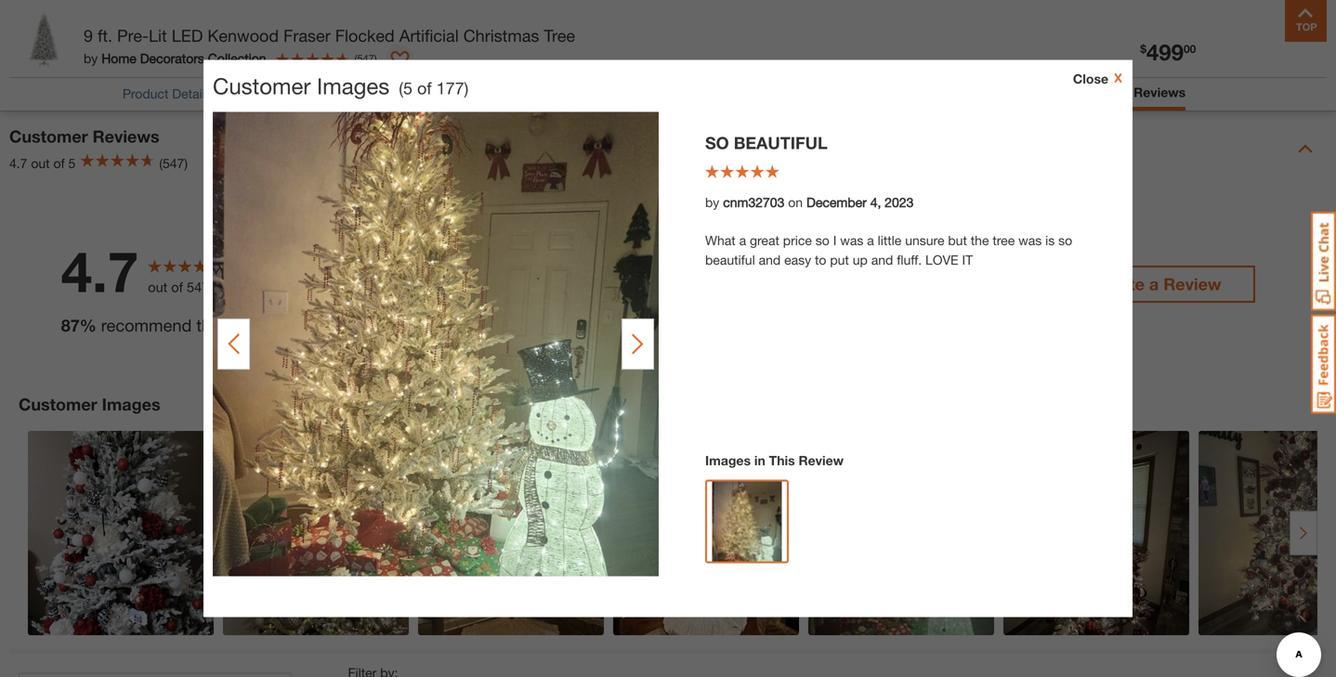 Task type: vqa. For each thing, say whether or not it's contained in the screenshot.
bottom by
yes



Task type: locate. For each thing, give the bounding box(es) containing it.
0 horizontal spatial 547
[[187, 279, 209, 295]]

fluff.
[[897, 252, 922, 268]]

is
[[1046, 233, 1055, 248]]

a inside 'button'
[[1150, 274, 1160, 294]]

images for customer images
[[102, 394, 160, 414]]

( left 177
[[399, 78, 403, 98]]

specifications button
[[429, 84, 511, 104], [429, 84, 511, 104]]

tree
[[544, 26, 576, 46]]

out
[[31, 156, 50, 171], [148, 279, 168, 295]]

product
[[228, 316, 287, 336]]

out of 547 reviews
[[148, 279, 259, 295]]

star icon image for 5
[[365, 208, 383, 226]]

december
[[807, 195, 867, 210]]

feedback link image
[[1312, 314, 1337, 415]]

0 vertical spatial 5
[[403, 78, 413, 98]]

review right 'this'
[[799, 453, 844, 469]]

0 horizontal spatial (
[[355, 52, 357, 64]]

0 vertical spatial images
[[317, 73, 390, 99]]

review right the write
[[1164, 274, 1222, 294]]

1 vertical spatial review
[[799, 453, 844, 469]]

2 and from the left
[[872, 252, 894, 268]]

2 horizontal spatial of
[[417, 78, 432, 98]]

1 was from the left
[[841, 233, 864, 248]]

0 horizontal spatial review
[[799, 453, 844, 469]]

5
[[403, 78, 413, 98], [68, 156, 76, 171], [348, 209, 356, 226]]

5 star icon image from the top
[[365, 342, 383, 360]]

2 horizontal spatial a
[[1150, 274, 1160, 294]]

547 left reviews
[[187, 279, 209, 295]]

9 ft. pre-lit led kenwood fraser flocked artificial christmas tree
[[84, 26, 576, 46]]

)
[[374, 52, 377, 64], [465, 78, 469, 98]]

by cnm32703 on december 4, 2023
[[706, 195, 914, 210]]

1 vertical spatial by
[[706, 195, 720, 210]]

0 horizontal spatial 5
[[68, 156, 76, 171]]

by
[[84, 51, 98, 66], [706, 195, 720, 210]]

3 star icon image from the top
[[365, 275, 383, 293]]

review
[[1164, 274, 1222, 294], [799, 453, 844, 469]]

customer reviews
[[1070, 85, 1186, 100], [9, 126, 160, 146]]

1 so from the left
[[816, 233, 830, 248]]

write a review button
[[1070, 266, 1256, 303]]

5 inside customer images ( 5 of 177 )
[[403, 78, 413, 98]]

(
[[355, 52, 357, 64], [399, 78, 403, 98]]

by for by home decorators collection
[[84, 51, 98, 66]]

( inside customer images ( 5 of 177 )
[[399, 78, 403, 98]]

2 vertical spatial images
[[706, 453, 751, 469]]

0 horizontal spatial a
[[740, 233, 747, 248]]

product details
[[123, 86, 212, 101]]

1 vertical spatial reviews
[[93, 126, 160, 146]]

4 star icon image from the top
[[365, 309, 383, 327]]

by inside the customer images main content
[[706, 195, 720, 210]]

2 so from the left
[[1059, 233, 1073, 248]]

close image
[[1109, 71, 1124, 86]]

and
[[759, 252, 781, 268], [872, 252, 894, 268]]

1 vertical spatial 5
[[68, 156, 76, 171]]

reviews
[[1134, 85, 1186, 100], [93, 126, 160, 146]]

1 horizontal spatial of
[[171, 279, 183, 295]]

2 vertical spatial of
[[171, 279, 183, 295]]

close link
[[1074, 69, 1124, 89]]

by up 'what'
[[706, 195, 720, 210]]

by home decorators collection
[[84, 51, 266, 66]]

1 horizontal spatial was
[[1019, 233, 1042, 248]]

87
[[61, 316, 80, 336]]

close
[[1074, 71, 1109, 86]]

1 star icon image from the top
[[365, 208, 383, 226]]

images left in
[[706, 453, 751, 469]]

images down ( 547 )
[[317, 73, 390, 99]]

specifications
[[429, 86, 511, 101]]

41
[[951, 242, 967, 260]]

1 horizontal spatial review
[[1164, 274, 1222, 294]]

was
[[841, 233, 864, 248], [1019, 233, 1042, 248]]

0 horizontal spatial reviews
[[93, 126, 160, 146]]

customer reviews up 4.7 out of 5
[[9, 126, 160, 146]]

it
[[963, 252, 974, 268]]

1 horizontal spatial images
[[317, 73, 390, 99]]

by down 9
[[84, 51, 98, 66]]

0 vertical spatial 4.7
[[9, 156, 27, 171]]

177
[[437, 78, 465, 98]]

1 horizontal spatial by
[[706, 195, 720, 210]]

2 horizontal spatial 5
[[403, 78, 413, 98]]

product image image
[[14, 9, 74, 70]]

0 vertical spatial out
[[31, 156, 50, 171]]

love
[[926, 252, 959, 268]]

star icon image
[[365, 208, 383, 226], [365, 242, 383, 260], [365, 275, 383, 293], [365, 309, 383, 327], [365, 342, 383, 360]]

2 star icon image from the top
[[365, 242, 383, 260]]

product details button
[[123, 84, 212, 104], [123, 84, 212, 104]]

of
[[417, 78, 432, 98], [53, 156, 65, 171], [171, 279, 183, 295]]

so left i
[[816, 233, 830, 248]]

customer inside main content
[[213, 73, 311, 99]]

so
[[816, 233, 830, 248], [1059, 233, 1073, 248]]

1 horizontal spatial 5
[[348, 209, 356, 226]]

547
[[357, 52, 374, 64], [187, 279, 209, 295]]

1 vertical spatial images
[[102, 394, 160, 414]]

2 horizontal spatial images
[[706, 453, 751, 469]]

0 horizontal spatial so
[[816, 233, 830, 248]]

so right 'is'
[[1059, 233, 1073, 248]]

0 vertical spatial by
[[84, 51, 98, 66]]

live chat image
[[1312, 212, 1337, 311]]

was left 'is'
[[1019, 233, 1042, 248]]

reviews down 499
[[1134, 85, 1186, 100]]

0 horizontal spatial images
[[102, 394, 160, 414]]

customer
[[213, 73, 311, 99], [1070, 85, 1131, 100], [9, 126, 88, 146], [19, 394, 97, 414]]

) down flocked
[[374, 52, 377, 64]]

0 vertical spatial )
[[374, 52, 377, 64]]

0 horizontal spatial customer reviews
[[9, 126, 160, 146]]

0 vertical spatial review
[[1164, 274, 1222, 294]]

4.7
[[9, 156, 27, 171], [61, 238, 139, 305]]

i
[[834, 233, 837, 248]]

was right i
[[841, 233, 864, 248]]

0 horizontal spatial by
[[84, 51, 98, 66]]

review inside write a review 'button'
[[1164, 274, 1222, 294]]

in
[[755, 453, 766, 469]]

0 vertical spatial 547
[[357, 52, 374, 64]]

a left little
[[868, 233, 875, 248]]

up
[[853, 252, 868, 268]]

of inside customer images ( 5 of 177 )
[[417, 78, 432, 98]]

0 horizontal spatial of
[[53, 156, 65, 171]]

price
[[784, 233, 812, 248]]

1 vertical spatial of
[[53, 156, 65, 171]]

0 vertical spatial (
[[355, 52, 357, 64]]

cnm32703
[[724, 195, 785, 210]]

00
[[1184, 42, 1197, 55]]

( 547 )
[[355, 52, 377, 64]]

9
[[84, 26, 93, 46]]

a right the write
[[1150, 274, 1160, 294]]

1 vertical spatial out
[[148, 279, 168, 295]]

and down great
[[759, 252, 781, 268]]

images in this review
[[706, 453, 844, 469]]

0 vertical spatial of
[[417, 78, 432, 98]]

images
[[317, 73, 390, 99], [102, 394, 160, 414], [706, 453, 751, 469]]

1 vertical spatial 4.7
[[61, 238, 139, 305]]

( down flocked
[[355, 52, 357, 64]]

and down little
[[872, 252, 894, 268]]

2023
[[885, 195, 914, 210]]

star icon image for 3
[[365, 275, 383, 293]]

1 vertical spatial customer reviews
[[9, 126, 160, 146]]

499
[[1147, 39, 1184, 65]]

customer reviews button
[[1070, 83, 1186, 106], [1070, 83, 1186, 102]]

1 horizontal spatial out
[[148, 279, 168, 295]]

4.7 for 4.7
[[61, 238, 139, 305]]

a for write
[[1150, 274, 1160, 294]]

0 horizontal spatial and
[[759, 252, 781, 268]]

1 horizontal spatial 4.7
[[61, 238, 139, 305]]

beautiful
[[734, 133, 828, 153]]

1 horizontal spatial (
[[399, 78, 403, 98]]

1 vertical spatial )
[[465, 78, 469, 98]]

1 horizontal spatial )
[[465, 78, 469, 98]]

547 down flocked
[[357, 52, 374, 64]]

1 vertical spatial 547
[[187, 279, 209, 295]]

0 horizontal spatial )
[[374, 52, 377, 64]]

star icon image for 2
[[365, 309, 383, 327]]

a left great
[[740, 233, 747, 248]]

reviews down product in the top of the page
[[93, 126, 160, 146]]

0 vertical spatial customer reviews
[[1070, 85, 1186, 100]]

1 horizontal spatial and
[[872, 252, 894, 268]]

customer reviews down $
[[1070, 85, 1186, 100]]

) down christmas
[[465, 78, 469, 98]]

1 horizontal spatial customer reviews
[[1070, 85, 1186, 100]]

great
[[750, 233, 780, 248]]

0 horizontal spatial was
[[841, 233, 864, 248]]

a
[[740, 233, 747, 248], [868, 233, 875, 248], [1150, 274, 1160, 294]]

1 vertical spatial (
[[399, 78, 403, 98]]

4,
[[871, 195, 882, 210]]

0 horizontal spatial 4.7
[[9, 156, 27, 171]]

navigation
[[530, 0, 807, 62]]

customer images
[[19, 394, 160, 414]]

1 horizontal spatial so
[[1059, 233, 1073, 248]]

0 vertical spatial reviews
[[1134, 85, 1186, 100]]

images down recommend on the left of page
[[102, 394, 160, 414]]



Task type: describe. For each thing, give the bounding box(es) containing it.
images for customer images ( 5 of 177 )
[[317, 73, 390, 99]]

5 for out
[[68, 156, 76, 171]]

what
[[706, 233, 736, 248]]

top button
[[1286, 0, 1328, 42]]

0 horizontal spatial out
[[31, 156, 50, 171]]

$ 499 00
[[1141, 39, 1197, 65]]

star icon image for 1
[[365, 342, 383, 360]]

2 was from the left
[[1019, 233, 1042, 248]]

kenwood
[[208, 26, 279, 46]]

so
[[706, 133, 730, 153]]

5 for images
[[403, 78, 413, 98]]

4
[[348, 242, 356, 260]]

(547)
[[159, 156, 188, 171]]

87 % recommend this product
[[61, 316, 287, 336]]

ft.
[[98, 26, 113, 46]]

artificial
[[400, 26, 459, 46]]

so beautiful
[[706, 133, 828, 153]]

led
[[172, 26, 203, 46]]

flocked
[[335, 26, 395, 46]]

customer images main content
[[0, 0, 1337, 678]]

3
[[348, 275, 356, 293]]

write
[[1104, 274, 1145, 294]]

this
[[769, 453, 796, 469]]

review inside the customer images main content
[[799, 453, 844, 469]]

thumbnail image
[[713, 482, 782, 575]]

home
[[102, 51, 136, 66]]

on
[[789, 195, 803, 210]]

tree
[[993, 233, 1015, 248]]

$
[[1141, 42, 1147, 55]]

fraser
[[284, 26, 331, 46]]

1
[[348, 342, 356, 360]]

4.7 out of 5
[[9, 156, 76, 171]]

4.7 for 4.7 out of 5
[[9, 156, 27, 171]]

star icon image for 4
[[365, 242, 383, 260]]

what a great price so i was a little unsure but the tree was is so beautiful and easy to put up and fluff. love it
[[706, 233, 1073, 268]]

beautiful
[[706, 252, 756, 268]]

easy
[[785, 252, 812, 268]]

collection
[[208, 51, 266, 66]]

1 and from the left
[[759, 252, 781, 268]]

1 horizontal spatial reviews
[[1134, 85, 1186, 100]]

put
[[831, 252, 850, 268]]

) inside customer images ( 5 of 177 )
[[465, 78, 469, 98]]

lit
[[149, 26, 167, 46]]

2 vertical spatial 5
[[348, 209, 356, 226]]

2
[[348, 309, 356, 327]]

1 horizontal spatial a
[[868, 233, 875, 248]]

recommend
[[101, 316, 192, 336]]

little
[[878, 233, 902, 248]]

this
[[196, 316, 223, 336]]

product
[[123, 86, 169, 101]]

christmas
[[464, 26, 540, 46]]

by for by cnm32703 on december 4, 2023
[[706, 195, 720, 210]]

unsure
[[906, 233, 945, 248]]

the
[[971, 233, 990, 248]]

decorators
[[140, 51, 204, 66]]

details
[[172, 86, 212, 101]]

but
[[949, 233, 968, 248]]

reviews
[[213, 279, 259, 295]]

%
[[80, 316, 96, 336]]

write a review
[[1104, 274, 1222, 294]]

pre-
[[117, 26, 149, 46]]

to
[[815, 252, 827, 268]]

customer images ( 5 of 177 )
[[213, 73, 469, 99]]

a for what
[[740, 233, 747, 248]]

1 horizontal spatial 547
[[357, 52, 374, 64]]



